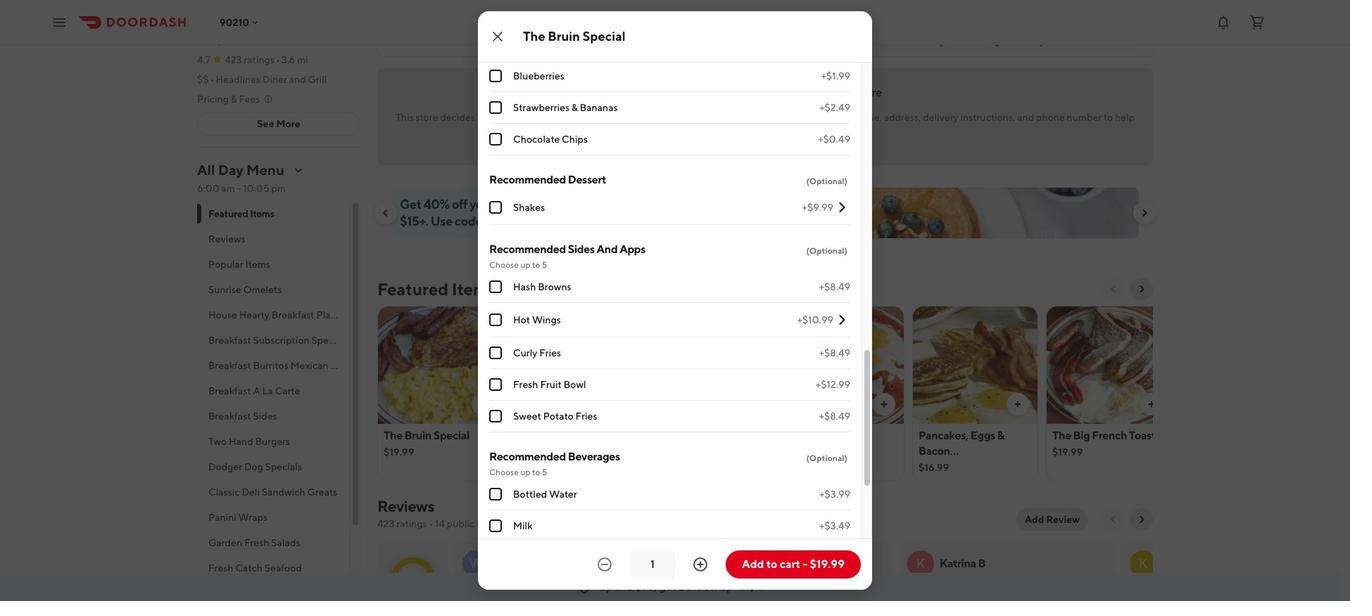Task type: locate. For each thing, give the bounding box(es) containing it.
breakfast inside joe's breakfast button
[[678, 429, 726, 443]]

& left fees
[[231, 94, 237, 105]]

recommended up 2
[[489, 173, 566, 187]]

$19.99 for add to cart - $19.99
[[810, 558, 845, 572]]

courier tracking may be different for this store
[[648, 86, 882, 99]]

dessert
[[568, 173, 606, 187]]

special inside dialog
[[583, 29, 626, 44]]

classic down 'dodger'
[[208, 487, 240, 498]]

1 order from the left
[[598, 584, 621, 595]]

1 choose from the top
[[489, 260, 519, 271]]

+$8.49 for curly fries
[[819, 348, 851, 359]]

- inside add to cart - $19.99 'button'
[[803, 558, 808, 572]]

featured down $15+.
[[377, 280, 448, 299]]

learn
[[772, 126, 797, 137]]

2 add item to cart image from the left
[[1146, 399, 1157, 410]]

5 up hash browns
[[542, 260, 547, 271]]

bacon
[[919, 445, 950, 458]]

2 add item to cart image from the left
[[611, 399, 622, 410]]

to
[[1104, 112, 1113, 123], [740, 126, 749, 137], [617, 197, 628, 212], [532, 260, 540, 271], [532, 468, 540, 478], [767, 558, 778, 572], [736, 581, 747, 594]]

$10,
[[635, 581, 657, 594]]

add for add to cart - $19.99
[[742, 558, 764, 572]]

morning
[[331, 360, 368, 372]]

1 vertical spatial add
[[742, 558, 764, 572]]

1 recommended from the top
[[489, 173, 566, 187]]

choose up the bottled
[[489, 468, 519, 478]]

hash browns
[[513, 282, 571, 293]]

+$2.49
[[820, 7, 851, 18], [820, 102, 851, 114]]

sides inside button
[[253, 411, 277, 422]]

fresh inside button
[[208, 563, 233, 575]]

0 vertical spatial 423
[[225, 54, 242, 65]]

breakfast right joe's
[[678, 429, 726, 443]]

0 horizontal spatial fresh
[[208, 563, 233, 575]]

breakfast up beverages
[[554, 429, 602, 443]]

pricing
[[197, 94, 229, 105]]

2 • doordash order from the left
[[777, 584, 845, 595]]

recommended beverages group
[[489, 450, 851, 602]]

(optional) for recommended sides and apps
[[806, 246, 848, 256]]

recommended for recommended sides and apps choose up to 5
[[489, 243, 566, 256]]

1 vertical spatial reviews
[[377, 498, 434, 516]]

order down decrease quantity by 1 icon
[[598, 584, 621, 595]]

name,
[[855, 112, 882, 123]]

up
[[600, 197, 615, 212], [521, 260, 531, 271], [521, 468, 531, 478], [720, 581, 734, 594]]

specials down plates
[[312, 335, 348, 346]]

sandwich
[[262, 487, 305, 498]]

omelets
[[243, 284, 282, 296]]

- right am
[[237, 183, 241, 194]]

add item to cart image for pancakes, eggs & bacon ,sausage,special#3
[[1012, 399, 1024, 410]]

3 recommended from the top
[[489, 451, 566, 464]]

ratings down "reviews" link on the left of page
[[397, 519, 427, 530]]

0 items, open order cart image
[[1249, 14, 1266, 31]]

1 • doordash order from the left
[[552, 584, 621, 595]]

• doordash order down add to cart - $19.99 'button' on the right
[[777, 584, 845, 595]]

expanded range delivery • 3.6 mi
[[929, 35, 1080, 46]]

add item to cart image for the big french toast
[[1146, 399, 1157, 410]]

423 down "reviews" link on the left of page
[[377, 519, 395, 530]]

doordash for w
[[557, 584, 596, 595]]

1 vertical spatial sides
[[253, 411, 277, 422]]

& left bananas
[[572, 102, 578, 114]]

specials
[[312, 335, 348, 346], [265, 462, 302, 473]]

0 vertical spatial 4.7
[[197, 54, 211, 65]]

eggs
[[971, 429, 995, 443]]

+$8.49 up "+$12.99"
[[819, 348, 851, 359]]

and down 3.6 mi
[[289, 74, 306, 85]]

• right now
[[261, 34, 265, 46]]

for left the this
[[819, 86, 834, 99]]

breakfast left a
[[208, 386, 251, 397]]

0 horizontal spatial classic
[[208, 487, 240, 498]]

may left the "be" on the right
[[733, 86, 755, 99]]

expanded range delivery • 3.6 mi image
[[1124, 35, 1136, 46]]

0 vertical spatial off
[[452, 197, 468, 212]]

+$3.49
[[820, 521, 851, 532]]

store right the this
[[857, 86, 882, 99]]

0 horizontal spatial bruin
[[405, 429, 432, 443]]

1 vertical spatial special
[[434, 429, 470, 443]]

reviews
[[208, 234, 246, 245], [377, 498, 434, 516]]

carte
[[275, 386, 300, 397]]

to left $4 in the right bottom of the page
[[736, 581, 747, 594]]

order for d
[[822, 584, 845, 595]]

decides
[[440, 112, 475, 123]]

1 courier from the left
[[497, 112, 529, 123]]

reviews for reviews 423 ratings • 14 public reviews
[[377, 498, 434, 516]]

3.6 right delivery
[[1053, 35, 1067, 46]]

bowl
[[564, 380, 586, 391]]

breakfast up hand
[[208, 411, 251, 422]]

$4
[[749, 581, 762, 594]]

public
[[447, 519, 475, 530]]

2 horizontal spatial $19.99
[[1053, 447, 1083, 458]]

+$2.49 for strawberries & bananas
[[820, 102, 851, 114]]

6:00
[[197, 183, 219, 194]]

reviews down the bruin special $19.99
[[377, 498, 434, 516]]

katrina
[[940, 558, 976, 571]]

recommended for recommended dessert
[[489, 173, 566, 187]]

choose
[[489, 260, 519, 271], [489, 468, 519, 478]]

group
[[489, 0, 851, 156]]

subscription
[[253, 335, 310, 346]]

store
[[857, 86, 882, 99], [416, 112, 438, 123], [688, 112, 711, 123]]

first
[[497, 197, 519, 212]]

0 horizontal spatial off
[[452, 197, 468, 212]]

two hand burgers button
[[197, 429, 350, 455]]

diner
[[263, 74, 287, 85]]

bruin for the bruin special
[[548, 29, 580, 44]]

3 (optional) from the top
[[806, 454, 848, 464]]

fries
[[540, 348, 561, 359], [576, 411, 597, 423]]

1 vertical spatial fresh
[[244, 538, 269, 549]]

fries right curly
[[540, 348, 561, 359]]

0 vertical spatial choose
[[489, 260, 519, 271]]

to inside 'button'
[[767, 558, 778, 572]]

recommended sides and apps choose up to 5
[[489, 243, 646, 271]]

toast
[[1129, 429, 1156, 443]]

2 5 from the top
[[542, 468, 547, 478]]

1 its from the left
[[485, 112, 495, 123]]

breakfast inside breakfast a la carte button
[[208, 386, 251, 397]]

1 horizontal spatial ratings
[[397, 519, 427, 530]]

k left katrina
[[917, 557, 925, 572]]

get
[[659, 581, 676, 594]]

10:05 for pm
[[243, 183, 269, 194]]

add item to cart image for classic breakfast burrito
[[611, 399, 622, 410]]

0 vertical spatial fresh
[[513, 380, 538, 391]]

special for the bruin special $19.99
[[434, 429, 470, 443]]

$$ • headlines diner and grill
[[197, 74, 327, 85]]

3.6 down the closes on the left top of the page
[[281, 54, 295, 65]]

breakfast inside classic breakfast burrito $15.99
[[554, 429, 602, 443]]

1 horizontal spatial fresh
[[244, 538, 269, 549]]

2 courier from the left
[[744, 112, 776, 123]]

Pickup radio
[[444, 7, 507, 30]]

fresh for catch
[[208, 563, 233, 575]]

+$8.49 for hash browns
[[819, 282, 851, 293]]

more right see
[[276, 118, 301, 130]]

add item to cart image for chilaquiles
[[879, 399, 890, 410]]

1 doordash from the left
[[557, 584, 596, 595]]

2 horizontal spatial &
[[997, 429, 1005, 443]]

1 vertical spatial 3.6
[[281, 54, 295, 65]]

off inside get 40% off your first 2 orders. save up to $10 on orders $15+.  use code 40deal, valid for 45 days
[[452, 197, 468, 212]]

1 vertical spatial bruin
[[405, 429, 432, 443]]

the inside the bruin special $19.99
[[384, 429, 403, 443]]

to up hash browns
[[532, 260, 540, 271]]

+$1.99
[[821, 71, 851, 82]]

0 horizontal spatial ratings
[[244, 54, 274, 65]]

0 horizontal spatial -
[[237, 183, 241, 194]]

fresh left fruit
[[513, 380, 538, 391]]

breakfast
[[272, 310, 314, 321], [208, 335, 251, 346], [208, 360, 251, 372], [208, 386, 251, 397], [208, 411, 251, 422], [554, 429, 602, 443], [678, 429, 726, 443]]

the inside the big french toast $19.99
[[1053, 429, 1071, 443]]

fresh for fruit
[[513, 380, 538, 391]]

daniel
[[717, 558, 749, 571]]

1 vertical spatial featured items
[[377, 280, 495, 299]]

0 horizontal spatial featured
[[208, 208, 248, 220]]

garden
[[208, 538, 242, 549]]

the for the big french toast $19.99
[[1053, 429, 1071, 443]]

items inside button
[[245, 259, 270, 270]]

•
[[261, 34, 265, 46], [1047, 35, 1051, 46], [276, 54, 280, 65], [210, 74, 214, 85], [429, 519, 433, 530], [552, 584, 555, 595], [777, 584, 780, 595]]

0 horizontal spatial doordash
[[557, 584, 596, 595]]

1 horizontal spatial k
[[1139, 557, 1148, 572]]

& inside group
[[572, 102, 578, 114]]

bruin inside the bruin special $19.99
[[405, 429, 432, 443]]

0 vertical spatial specials
[[312, 335, 348, 346]]

store up deliver
[[688, 112, 711, 123]]

2 vertical spatial +$8.49
[[819, 411, 851, 423]]

2 order from the left
[[822, 584, 845, 595]]

$19.99 inside the big french toast $19.99
[[1053, 447, 1083, 458]]

add review button
[[1016, 509, 1088, 532]]

mi right delivery
[[1069, 35, 1080, 46]]

2 k from the left
[[1139, 557, 1148, 572]]

more inside see more "button"
[[276, 118, 301, 130]]

breakfast up breakfast a la carte
[[208, 360, 251, 372]]

learn more link
[[772, 126, 823, 137]]

more down the receive
[[799, 126, 823, 137]]

see
[[257, 118, 274, 130]]

2 choose from the top
[[489, 468, 519, 478]]

specials inside breakfast subscription specials button
[[312, 335, 348, 346]]

recommended inside recommended sides and apps choose up to 5
[[489, 243, 566, 256]]

grill
[[308, 74, 327, 85]]

recommended inside recommended beverages choose up to 5
[[489, 451, 566, 464]]

off right the 20%
[[704, 581, 718, 594]]

1 vertical spatial ratings
[[397, 519, 427, 530]]

423 down open now
[[225, 54, 242, 65]]

reviews inside reviews 423 ratings • 14 public reviews
[[377, 498, 434, 516]]

0 horizontal spatial $19.99
[[384, 447, 414, 458]]

group containing strawberry
[[489, 0, 851, 156]]

3 add item to cart image from the left
[[745, 399, 756, 410]]

0 horizontal spatial courier
[[497, 112, 529, 123]]

None checkbox
[[489, 7, 502, 19], [489, 70, 502, 83], [489, 102, 502, 114], [489, 133, 502, 146], [489, 202, 502, 214], [489, 281, 502, 294], [489, 314, 502, 327], [489, 379, 502, 392], [489, 489, 502, 501], [489, 520, 502, 533], [489, 7, 502, 19], [489, 70, 502, 83], [489, 102, 502, 114], [489, 133, 502, 146], [489, 202, 502, 214], [489, 281, 502, 294], [489, 314, 502, 327], [489, 379, 502, 392], [489, 489, 502, 501], [489, 520, 502, 533]]

1 vertical spatial 423
[[377, 519, 395, 530]]

2 horizontal spatial and
[[1018, 112, 1034, 123]]

your inside get 40% off your first 2 orders. save up to $10 on orders $15+.  use code 40deal, valid for 45 days
[[470, 197, 495, 212]]

the bruin special image
[[378, 306, 503, 425]]

(optional) inside recommended beverages "group"
[[806, 454, 848, 464]]

your up code
[[470, 197, 495, 212]]

(optional) inside recommended dessert group
[[806, 176, 848, 187]]

4 add item to cart image from the left
[[1012, 399, 1024, 410]]

$15.99
[[517, 463, 548, 474]]

+$8.49 up chilaquiles
[[819, 411, 851, 423]]

catch
[[235, 563, 263, 575]]

1 vertical spatial featured
[[377, 280, 448, 299]]

recommended for recommended beverages choose up to 5
[[489, 451, 566, 464]]

breakfast sides
[[208, 411, 277, 422]]

classic
[[517, 429, 552, 443], [208, 487, 240, 498]]

2 doordash from the left
[[782, 584, 821, 595]]

2 +$8.49 from the top
[[819, 348, 851, 359]]

0 vertical spatial special
[[583, 29, 626, 44]]

1 vertical spatial for
[[568, 214, 584, 229]]

milk
[[513, 521, 533, 532]]

your up +$0.49
[[833, 112, 853, 123]]

$19.99 up "reviews" link on the left of page
[[384, 447, 414, 458]]

1 vertical spatial 5
[[542, 468, 547, 478]]

0 horizontal spatial k
[[917, 557, 925, 572]]

items
[[250, 208, 274, 220], [245, 259, 270, 270], [452, 280, 495, 299]]

add item to cart image
[[477, 399, 489, 410], [611, 399, 622, 410], [745, 399, 756, 410], [1012, 399, 1024, 410]]

0 vertical spatial classic
[[517, 429, 552, 443]]

1 add item to cart image from the left
[[879, 399, 890, 410]]

breakfast down house
[[208, 335, 251, 346]]

special inside the bruin special $19.99
[[434, 429, 470, 443]]

0 vertical spatial items
[[250, 208, 274, 220]]

0 vertical spatial 5
[[542, 260, 547, 271]]

1 5 from the top
[[542, 260, 547, 271]]

3 +$8.49 from the top
[[819, 411, 851, 423]]

1 vertical spatial +$2.49
[[820, 102, 851, 114]]

to right 'y'
[[767, 558, 778, 572]]

chocolate
[[513, 134, 560, 145]]

& inside 'button'
[[231, 94, 237, 105]]

1 +$8.49 from the top
[[819, 282, 851, 293]]

to down burrito
[[532, 468, 540, 478]]

10:05 down menu
[[243, 183, 269, 194]]

$19.99 inside 'button'
[[810, 558, 845, 572]]

1 horizontal spatial order
[[822, 584, 845, 595]]

0 horizontal spatial 10:05
[[243, 183, 269, 194]]

the
[[523, 29, 545, 44], [669, 112, 686, 123], [384, 429, 403, 443], [1053, 429, 1071, 443]]

chilaquiles
[[785, 429, 840, 443]]

1 (optional) from the top
[[806, 176, 848, 187]]

• doordash order down decrease quantity by 1 icon
[[552, 584, 621, 595]]

up inside recommended sides and apps choose up to 5
[[521, 260, 531, 271]]

0 vertical spatial 10:05
[[312, 34, 338, 46]]

add inside add to cart - $19.99 'button'
[[742, 558, 764, 572]]

classic inside button
[[208, 487, 240, 498]]

choose up hash
[[489, 260, 519, 271]]

1 vertical spatial -
[[803, 558, 808, 572]]

up inside get 40% off your first 2 orders. save up to $10 on orders $15+.  use code 40deal, valid for 45 days
[[600, 197, 615, 212]]

recommended up the bottled
[[489, 451, 566, 464]]

$19.99 for the big french toast $19.99
[[1053, 447, 1083, 458]]

order
[[598, 584, 621, 595], [822, 584, 845, 595]]

14
[[435, 519, 445, 530]]

1 vertical spatial +$8.49
[[819, 348, 851, 359]]

$19.99 right cart
[[810, 558, 845, 572]]

add item to cart image
[[879, 399, 890, 410], [1146, 399, 1157, 410]]

- right cart
[[803, 558, 808, 572]]

sides for recommended
[[568, 243, 595, 256]]

5 inside recommended sides and apps choose up to 5
[[542, 260, 547, 271]]

1 horizontal spatial special
[[583, 29, 626, 44]]

0 horizontal spatial special
[[434, 429, 470, 443]]

doordash left spend
[[557, 584, 596, 595]]

sides left and at top
[[568, 243, 595, 256]]

specials inside dodger dog specials 'button'
[[265, 462, 302, 473]]

the left big
[[1053, 429, 1071, 443]]

0 vertical spatial for
[[819, 86, 834, 99]]

to inside get 40% off your first 2 orders. save up to $10 on orders $15+.  use code 40deal, valid for 45 days
[[617, 197, 628, 212]]

classic inside classic breakfast burrito $15.99
[[517, 429, 552, 443]]

1 vertical spatial recommended
[[489, 243, 566, 256]]

breakfast up subscription
[[272, 310, 314, 321]]

classic for breakfast
[[517, 429, 552, 443]]

items up reviews button
[[250, 208, 274, 220]]

add inside add review button
[[1025, 515, 1044, 526]]

previous button of carousel image
[[380, 208, 391, 219], [1108, 284, 1119, 295]]

0 vertical spatial featured items
[[208, 208, 274, 220]]

0 horizontal spatial reviews
[[208, 234, 246, 245]]

bananas
[[580, 102, 618, 114]]

reviews inside button
[[208, 234, 246, 245]]

1 horizontal spatial store
[[688, 112, 711, 123]]

1 +$2.49 from the top
[[820, 7, 851, 18]]

1 horizontal spatial 3.6
[[1053, 35, 1067, 46]]

• left 3.6 mi
[[276, 54, 280, 65]]

1 horizontal spatial $19.99
[[810, 558, 845, 572]]

0 horizontal spatial sides
[[253, 411, 277, 422]]

0 vertical spatial add
[[1025, 515, 1044, 526]]

and up deliver
[[713, 112, 730, 123]]

2 +$2.49 from the top
[[820, 102, 851, 114]]

order down add to cart - $19.99 'button' on the right
[[822, 584, 845, 595]]

5 inside recommended beverages choose up to 5
[[542, 468, 547, 478]]

0 horizontal spatial for
[[568, 214, 584, 229]]

if
[[477, 112, 483, 123]]

1 horizontal spatial add
[[1025, 515, 1044, 526]]

0 vertical spatial (optional)
[[806, 176, 848, 187]]

• left the 14
[[429, 519, 433, 530]]

to up days
[[617, 197, 628, 212]]

ratings up $$ • headlines diner and grill at the left top of page
[[244, 54, 274, 65]]

more for see more
[[276, 118, 301, 130]]

recommended down 40deal,
[[489, 243, 566, 256]]

the inside dialog
[[523, 29, 545, 44]]

off up code
[[452, 197, 468, 212]]

0 vertical spatial sides
[[568, 243, 595, 256]]

sides inside recommended sides and apps choose up to 5
[[568, 243, 595, 256]]

$10
[[631, 197, 651, 212]]

0 horizontal spatial and
[[289, 74, 306, 85]]

fresh down garden
[[208, 563, 233, 575]]

• inside reviews 423 ratings • 14 public reviews
[[429, 519, 433, 530]]

la
[[262, 386, 273, 397]]

order for w
[[598, 584, 621, 595]]

0 horizontal spatial previous button of carousel image
[[380, 208, 391, 219]]

1 add item to cart image from the left
[[477, 399, 489, 410]]

am
[[221, 183, 235, 194]]

popular
[[208, 259, 243, 270]]

1 horizontal spatial • doordash order
[[777, 584, 845, 595]]

sides down la
[[253, 411, 277, 422]]

specials up sandwich
[[265, 462, 302, 473]]

2 recommended from the top
[[489, 243, 566, 256]]

items up omelets
[[245, 259, 270, 270]]

• right "1/14/22"
[[552, 584, 555, 595]]

0 vertical spatial featured
[[208, 208, 248, 220]]

0 vertical spatial bruin
[[548, 29, 580, 44]]

ratings inside reviews 423 ratings • 14 public reviews
[[397, 519, 427, 530]]

0 vertical spatial ratings
[[244, 54, 274, 65]]

strawberries & bananas
[[513, 102, 618, 114]]

1 horizontal spatial 10:05
[[312, 34, 338, 46]]

reviews up popular
[[208, 234, 246, 245]]

featured items down use
[[377, 280, 495, 299]]

to inside recommended sides and apps choose up to 5
[[532, 260, 540, 271]]

the down favorites
[[384, 429, 403, 443]]

0 horizontal spatial add item to cart image
[[879, 399, 890, 410]]

may up learn
[[778, 112, 796, 123]]

(optional) inside recommended sides and apps group
[[806, 246, 848, 256]]

+$8.49 up +$10.99
[[819, 282, 851, 293]]

2 (optional) from the top
[[806, 246, 848, 256]]

bruin inside dialog
[[548, 29, 580, 44]]

featured down am
[[208, 208, 248, 220]]

0 horizontal spatial may
[[733, 86, 755, 99]]

None checkbox
[[489, 38, 502, 51], [489, 347, 502, 360], [489, 411, 502, 423], [489, 38, 502, 51], [489, 347, 502, 360], [489, 411, 502, 423]]

recommended beverages choose up to 5
[[489, 451, 620, 478]]

fresh inside recommended sides and apps group
[[513, 380, 538, 391]]

tracking
[[689, 86, 731, 99]]

(optional) for recommended beverages
[[806, 454, 848, 464]]

+$2.49 down the this
[[820, 102, 851, 114]]

and left phone
[[1018, 112, 1034, 123]]

1 vertical spatial may
[[778, 112, 796, 123]]

1 horizontal spatial add item to cart image
[[1146, 399, 1157, 410]]

& right eggs
[[997, 429, 1005, 443]]

doordash down add to cart - $19.99 'button' on the right
[[782, 584, 821, 595]]

for left '45'
[[568, 214, 584, 229]]

2 vertical spatial fresh
[[208, 563, 233, 575]]

sweet potato fries
[[513, 411, 597, 423]]

0 vertical spatial +$2.49
[[820, 7, 851, 18]]

breakfast subscription specials button
[[197, 328, 350, 353]]

1 horizontal spatial courier
[[744, 112, 776, 123]]

• doordash order for d
[[777, 584, 845, 595]]

5 up bottled water
[[542, 468, 547, 478]]

sweet
[[513, 411, 541, 423]]

courier up you.
[[744, 112, 776, 123]]

1 horizontal spatial previous button of carousel image
[[1108, 284, 1119, 295]]

10:05 right at
[[312, 34, 338, 46]]

breakfast inside house hearty breakfast plates button
[[272, 310, 314, 321]]

1 vertical spatial specials
[[265, 462, 302, 473]]

fresh fruit bowl
[[513, 380, 586, 391]]

1 horizontal spatial 4.7
[[403, 572, 423, 588]]

the down strawberry
[[523, 29, 545, 44]]

next image
[[1136, 515, 1148, 526]]

1 horizontal spatial mi
[[1069, 35, 1080, 46]]

1 horizontal spatial featured
[[377, 280, 448, 299]]

review
[[1046, 515, 1080, 526]]

store right this
[[416, 112, 438, 123]]

pickup
[[464, 13, 496, 24]]

its up deliver
[[732, 112, 742, 123]]

1 horizontal spatial sides
[[568, 243, 595, 256]]

0 horizontal spatial your
[[470, 197, 495, 212]]

1 vertical spatial (optional)
[[806, 246, 848, 256]]

more
[[276, 118, 301, 130], [799, 126, 823, 137]]

up up days
[[600, 197, 615, 212]]

day
[[218, 162, 244, 178]]

+$0.49
[[818, 134, 851, 145]]

the bruin special dialog
[[478, 0, 872, 602]]

next button of carousel image
[[1139, 208, 1150, 219], [1136, 284, 1148, 295]]

+$10.99
[[798, 315, 834, 326]]

breakfast a la carte
[[208, 386, 300, 397]]

1 vertical spatial 4.7
[[403, 572, 423, 588]]

items left hash
[[452, 280, 495, 299]]

1 horizontal spatial your
[[620, 112, 640, 123]]

-
[[237, 183, 241, 194], [803, 558, 808, 572]]

0 horizontal spatial fries
[[540, 348, 561, 359]]

learn more
[[772, 126, 823, 137]]

0 vertical spatial recommended
[[489, 173, 566, 187]]

k down next icon
[[1139, 557, 1148, 572]]

(optional) up +$9.99
[[806, 176, 848, 187]]

to inside recommended beverages choose up to 5
[[532, 468, 540, 478]]

1 vertical spatial classic
[[208, 487, 240, 498]]

(optional) down chilaquiles
[[806, 454, 848, 464]]

mi down at
[[297, 54, 308, 65]]

+$2.49 up the +$1.99
[[820, 7, 851, 18]]

featured items down the 6:00 am - 10:05 pm
[[208, 208, 274, 220]]

fresh up fresh catch seafood on the bottom left
[[244, 538, 269, 549]]

1 horizontal spatial for
[[819, 86, 834, 99]]

2 vertical spatial recommended
[[489, 451, 566, 464]]

ratings
[[244, 54, 274, 65], [397, 519, 427, 530]]



Task type: vqa. For each thing, say whether or not it's contained in the screenshot.


Task type: describe. For each thing, give the bounding box(es) containing it.
pancakes, eggs & bacon ,sausage,special#3 image
[[913, 306, 1038, 425]]

and
[[597, 243, 618, 256]]

Current quantity is 1 number field
[[639, 558, 667, 573]]

90210 button
[[220, 17, 261, 28]]

0 horizontal spatial 4.7
[[197, 54, 211, 65]]

daniel y
[[717, 558, 759, 571]]

address,
[[884, 112, 921, 123]]

,sausage,special#3
[[919, 460, 1014, 474]]

pricing & fees
[[197, 94, 260, 105]]

pricing & fees button
[[197, 92, 274, 106]]

joe's
[[651, 429, 676, 443]]

joe's breakfast button
[[645, 306, 771, 482]]

+$12.99
[[816, 380, 851, 391]]

0 vertical spatial fries
[[540, 348, 561, 359]]

greats
[[307, 487, 338, 498]]

save
[[571, 197, 598, 212]]

chocolate chips
[[513, 134, 588, 145]]

or
[[531, 112, 540, 123]]

0 vertical spatial 3.6
[[1053, 35, 1067, 46]]

up down daniel
[[720, 581, 734, 594]]

pm
[[340, 34, 356, 46]]

the big french toast $19.99
[[1053, 429, 1156, 458]]

burrito
[[517, 445, 552, 458]]

decrease quantity by 1 image
[[596, 557, 613, 574]]

strawberry
[[513, 7, 562, 18]]

• right "2/27/22"
[[777, 584, 780, 595]]

range
[[977, 35, 1006, 46]]

classic breakfast burrito image
[[512, 306, 636, 425]]

may inside the this store decides if its courier or a dasher delivers your order. the store and its courier may receive your name, address, delivery instructions, and phone number to help deliver to you.
[[778, 112, 796, 123]]

for inside get 40% off your first 2 orders. save up to $10 on orders $15+.  use code 40deal, valid for 45 days
[[568, 214, 584, 229]]

breakfast inside breakfast subscription specials button
[[208, 335, 251, 346]]

to left help
[[1104, 112, 1113, 123]]

curly
[[513, 348, 538, 359]]

close the bruin special image
[[489, 28, 506, 45]]

0 horizontal spatial 423
[[225, 54, 242, 65]]

10:05 for pm
[[312, 34, 338, 46]]

• doordash order for w
[[552, 584, 621, 595]]

1 vertical spatial mi
[[297, 54, 308, 65]]

use
[[431, 214, 453, 229]]

open now
[[210, 34, 256, 46]]

panini wraps
[[208, 513, 268, 524]]

& inside the pancakes, eggs & bacon ,sausage,special#3
[[997, 429, 1005, 443]]

breakfast burritos mexican morning favorites button
[[197, 353, 411, 379]]

choose inside recommended beverages choose up to 5
[[489, 468, 519, 478]]

40%
[[424, 197, 450, 212]]

y
[[751, 558, 759, 571]]

dog
[[244, 462, 263, 473]]

• right delivery
[[1047, 35, 1051, 46]]

dodger dog specials button
[[197, 455, 350, 480]]

& for strawberries
[[572, 102, 578, 114]]

fresh inside button
[[244, 538, 269, 549]]

d
[[694, 557, 703, 572]]

2 horizontal spatial your
[[833, 112, 853, 123]]

add item to cart image inside joe's breakfast button
[[745, 399, 756, 410]]

popular items
[[208, 259, 270, 270]]

increase quantity by 1 image
[[692, 557, 709, 574]]

beverages
[[568, 451, 620, 464]]

2 horizontal spatial store
[[857, 86, 882, 99]]

2 its from the left
[[732, 112, 742, 123]]

specials for breakfast subscription specials
[[312, 335, 348, 346]]

bruin for the bruin special $19.99
[[405, 429, 432, 443]]

house hearty breakfast plates
[[208, 310, 344, 321]]

+$2.49 for strawberry
[[820, 7, 851, 18]]

fresh catch seafood button
[[197, 556, 350, 582]]

big
[[1073, 429, 1090, 443]]

1 vertical spatial previous button of carousel image
[[1108, 284, 1119, 295]]

$19.48
[[785, 447, 816, 458]]

garden fresh salads button
[[197, 531, 350, 556]]

reviews button
[[197, 227, 350, 252]]

40deal,
[[485, 214, 537, 229]]

423 inside reviews 423 ratings • 14 public reviews
[[377, 519, 395, 530]]

0 vertical spatial previous button of carousel image
[[380, 208, 391, 219]]

• right $$
[[210, 74, 214, 85]]

doordash for d
[[782, 584, 821, 595]]

hash
[[513, 282, 536, 293]]

the for the bruin special
[[523, 29, 545, 44]]

garden fresh salads
[[208, 538, 300, 549]]

chilaquiles image
[[779, 306, 904, 425]]

up inside recommended beverages choose up to 5
[[521, 468, 531, 478]]

panini wraps button
[[197, 506, 350, 531]]

menu
[[246, 162, 284, 178]]

courier
[[648, 86, 687, 99]]

0 vertical spatial may
[[733, 86, 755, 99]]

2
[[521, 197, 528, 212]]

breakfast burritos mexican morning favorites
[[208, 360, 411, 372]]

items inside heading
[[452, 280, 495, 299]]

joe's breakfast
[[651, 429, 726, 443]]

see more
[[257, 118, 301, 130]]

pancakes, eggs & bacon ,sausage,special#3
[[919, 429, 1014, 474]]

recommended sides and apps group
[[489, 242, 851, 433]]

$19.99 inside the bruin special $19.99
[[384, 447, 414, 458]]

reviews for reviews
[[208, 234, 246, 245]]

all
[[197, 162, 215, 178]]

1 vertical spatial next button of carousel image
[[1136, 284, 1148, 295]]

+$8.49 for sweet potato fries
[[819, 411, 851, 423]]

be
[[757, 86, 770, 99]]

on
[[654, 197, 668, 212]]

choose inside recommended sides and apps choose up to 5
[[489, 260, 519, 271]]

plates
[[316, 310, 344, 321]]

breakfast inside breakfast burritos mexican morning favorites button
[[208, 360, 251, 372]]

0 vertical spatial mi
[[1069, 35, 1080, 46]]

1 vertical spatial fries
[[576, 411, 597, 423]]

• closes at 10:05 pm
[[261, 34, 356, 46]]

add for add review
[[1025, 515, 1044, 526]]

get
[[400, 197, 421, 212]]

popular items button
[[197, 252, 350, 277]]

pancakes,
[[919, 429, 969, 443]]

fruit
[[540, 380, 562, 391]]

the for the bruin special $19.99
[[384, 429, 403, 443]]

recommended dessert group
[[489, 173, 851, 225]]

mexican
[[290, 360, 329, 372]]

deliver
[[707, 126, 738, 137]]

panini
[[208, 513, 236, 524]]

1 k from the left
[[917, 557, 925, 572]]

sides for breakfast
[[253, 411, 277, 422]]

the big french toast image
[[1047, 306, 1172, 425]]

0 vertical spatial -
[[237, 183, 241, 194]]

this
[[836, 86, 854, 99]]

more for learn more
[[799, 126, 823, 137]]

w
[[469, 557, 483, 572]]

joe's breakfast image
[[646, 306, 770, 425]]

orders
[[670, 197, 706, 212]]

order.
[[642, 112, 667, 123]]

3.6 mi
[[281, 54, 308, 65]]

specials for dodger dog specials
[[265, 462, 302, 473]]

deli
[[242, 487, 260, 498]]

the inside the this store decides if its courier or a dasher delivers your order. the store and its courier may receive your name, address, delivery instructions, and phone number to help deliver to you.
[[669, 112, 686, 123]]

& for pricing
[[231, 94, 237, 105]]

shakes
[[513, 202, 545, 214]]

featured inside featured items heading
[[377, 280, 448, 299]]

featured items heading
[[377, 278, 495, 301]]

apps
[[620, 243, 646, 256]]

1 horizontal spatial off
[[704, 581, 718, 594]]

previous image
[[1108, 515, 1119, 526]]

to left you.
[[740, 126, 749, 137]]

add item to cart image for the bruin special
[[477, 399, 489, 410]]

0 vertical spatial next button of carousel image
[[1139, 208, 1150, 219]]

headlines
[[216, 74, 261, 85]]

house
[[208, 310, 237, 321]]

0 horizontal spatial 3.6
[[281, 54, 295, 65]]

fees
[[239, 94, 260, 105]]

classic for deli
[[208, 487, 240, 498]]

1 horizontal spatial featured items
[[377, 280, 495, 299]]

0 horizontal spatial store
[[416, 112, 438, 123]]

pm
[[271, 183, 286, 194]]

breakfast inside breakfast sides button
[[208, 411, 251, 422]]

the bruin special
[[523, 29, 626, 44]]

open menu image
[[51, 14, 68, 31]]

bottled
[[513, 490, 547, 501]]

instructions,
[[961, 112, 1016, 123]]

notification bell image
[[1215, 14, 1232, 31]]

0 horizontal spatial featured items
[[208, 208, 274, 220]]

special for the bruin special
[[583, 29, 626, 44]]

1 horizontal spatial and
[[713, 112, 730, 123]]



